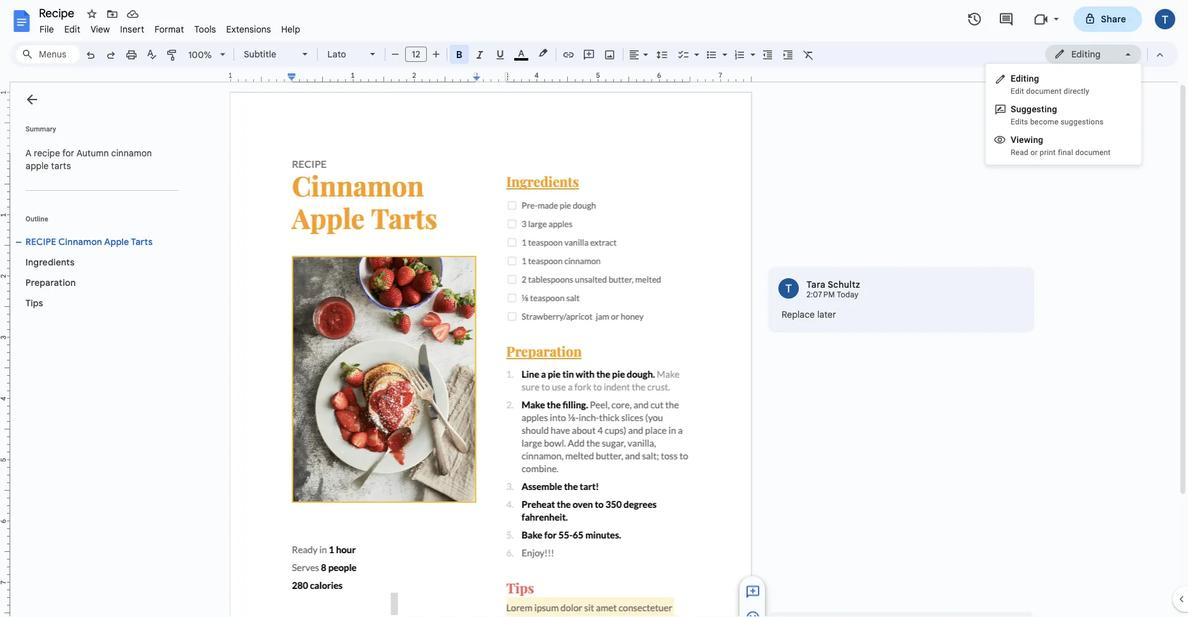 Task type: describe. For each thing, give the bounding box(es) containing it.
cinnamon
[[111, 147, 152, 159]]

diting
[[1016, 73, 1039, 84]]

suggestions
[[1061, 117, 1104, 126]]

line & paragraph spacing image
[[655, 45, 670, 63]]

Zoom field
[[183, 45, 231, 65]]

top margin image
[[0, 93, 10, 157]]

document inside 'v iewing read or print final document'
[[1075, 148, 1111, 157]]

iewing
[[1017, 134, 1044, 145]]

edit inside menu item
[[64, 24, 80, 35]]

tarts
[[131, 236, 153, 247]]

read
[[1011, 148, 1029, 157]]

share button
[[1074, 6, 1142, 32]]

view menu item
[[85, 22, 115, 37]]

cinnamon
[[58, 236, 102, 247]]

ingredients
[[26, 257, 75, 268]]

or
[[1031, 148, 1038, 157]]

mode and view toolbar
[[1045, 41, 1170, 67]]

Font size text field
[[406, 47, 426, 62]]

recipe
[[26, 236, 56, 247]]

Rename text field
[[34, 5, 82, 20]]

editing
[[1071, 48, 1101, 60]]

2:07 pm
[[807, 290, 835, 300]]

preparation
[[26, 277, 76, 288]]

insert menu item
[[115, 22, 149, 37]]

e diting edit document directly
[[1011, 73, 1090, 96]]

summary heading
[[26, 124, 56, 134]]

2 size image from the top
[[745, 610, 761, 617]]

replace later
[[782, 309, 836, 320]]

schultz
[[828, 279, 860, 290]]

numbered list menu image
[[747, 46, 756, 50]]

replace
[[782, 309, 815, 320]]

become
[[1030, 117, 1059, 126]]

document inside e diting edit document directly
[[1026, 87, 1062, 96]]

directly
[[1064, 87, 1090, 96]]

apple
[[104, 236, 129, 247]]

final
[[1058, 148, 1073, 157]]

highlight color image
[[536, 45, 550, 61]]

Menus field
[[16, 45, 80, 63]]

left margin image
[[231, 72, 295, 82]]

menu bar banner
[[0, 0, 1188, 617]]

for
[[62, 147, 74, 159]]

share
[[1101, 13, 1126, 25]]

help
[[281, 24, 300, 35]]

tips
[[26, 297, 43, 309]]



Task type: locate. For each thing, give the bounding box(es) containing it.
a
[[26, 147, 31, 159]]

recipe cinnamon apple tarts
[[26, 236, 153, 247]]

tools
[[194, 24, 216, 35]]

Zoom text field
[[185, 46, 216, 64]]

list containing tara schultz
[[768, 267, 1034, 332]]

tara
[[807, 279, 826, 290]]

font list. lato selected. option
[[327, 45, 362, 63]]

file
[[40, 24, 54, 35]]

1 vertical spatial edit
[[1011, 87, 1024, 96]]

1 vertical spatial size image
[[745, 610, 761, 617]]

1 horizontal spatial edit
[[1011, 87, 1024, 96]]

edit menu item
[[59, 22, 85, 37]]

edit down the rename text field
[[64, 24, 80, 35]]

subtitle
[[244, 48, 276, 60]]

lato
[[327, 48, 346, 60]]

menu
[[986, 64, 1141, 165]]

s
[[1011, 104, 1016, 114]]

view
[[91, 24, 110, 35]]

document
[[1026, 87, 1062, 96], [1075, 148, 1111, 157]]

outline heading
[[10, 214, 184, 232]]

tools menu item
[[189, 22, 221, 37]]

tarts
[[51, 160, 71, 171]]

1 size image from the top
[[745, 585, 761, 600]]

editing button
[[1045, 45, 1142, 64]]

today
[[837, 290, 859, 300]]

insert
[[120, 24, 144, 35]]

outline
[[26, 215, 48, 223]]

later
[[817, 309, 836, 320]]

text color image
[[514, 45, 528, 61]]

0 vertical spatial size image
[[745, 585, 761, 600]]

main toolbar
[[79, 0, 819, 495]]

edits
[[1011, 117, 1028, 126]]

v iewing read or print final document
[[1011, 134, 1111, 157]]

menu containing e
[[986, 64, 1141, 165]]

edit inside e diting edit document directly
[[1011, 87, 1024, 96]]

application
[[0, 0, 1188, 617]]

a recipe for autumn cinnamon apple tarts
[[26, 147, 154, 171]]

format
[[155, 24, 184, 35]]

bulleted list menu image
[[719, 46, 727, 50]]

s uggesting edits become suggestions
[[1011, 104, 1104, 126]]

menu bar
[[34, 17, 305, 38]]

0 vertical spatial edit
[[64, 24, 80, 35]]

menu bar containing file
[[34, 17, 305, 38]]

document right final
[[1075, 148, 1111, 157]]

0 vertical spatial document
[[1026, 87, 1062, 96]]

document outline element
[[10, 82, 184, 617]]

document up uggesting
[[1026, 87, 1062, 96]]

file menu item
[[34, 22, 59, 37]]

menu bar inside menu bar banner
[[34, 17, 305, 38]]

autumn
[[77, 147, 109, 159]]

list inside application
[[768, 267, 1034, 332]]

tara schultz image
[[779, 278, 799, 299]]

right margin image
[[687, 72, 751, 82]]

uggesting
[[1016, 104, 1057, 114]]

1 horizontal spatial document
[[1075, 148, 1111, 157]]

application containing share
[[0, 0, 1188, 617]]

help menu item
[[276, 22, 305, 37]]

0 horizontal spatial edit
[[64, 24, 80, 35]]

format menu item
[[149, 22, 189, 37]]

edit down 'e'
[[1011, 87, 1024, 96]]

summary element
[[19, 140, 179, 179]]

1 vertical spatial document
[[1075, 148, 1111, 157]]

subtitle option
[[244, 45, 295, 63]]

extensions menu item
[[221, 22, 276, 37]]

size image
[[745, 585, 761, 600], [745, 610, 761, 617]]

extensions
[[226, 24, 271, 35]]

apple
[[26, 160, 49, 171]]

recipe
[[34, 147, 60, 159]]

1
[[228, 71, 232, 80]]

insert image image
[[603, 45, 617, 63]]

tara schultz 2:07 pm today
[[807, 279, 860, 300]]

checklist menu image
[[691, 46, 699, 50]]

list
[[768, 267, 1034, 332]]

v
[[1011, 134, 1017, 145]]

print
[[1040, 148, 1056, 157]]

Star checkbox
[[83, 5, 101, 23]]

Font size field
[[405, 47, 432, 63]]

summary
[[26, 125, 56, 133]]

edit
[[64, 24, 80, 35], [1011, 87, 1024, 96]]

e
[[1011, 73, 1016, 84]]

0 horizontal spatial document
[[1026, 87, 1062, 96]]



Task type: vqa. For each thing, say whether or not it's contained in the screenshot.
the Undo (⌘Z) icon
no



